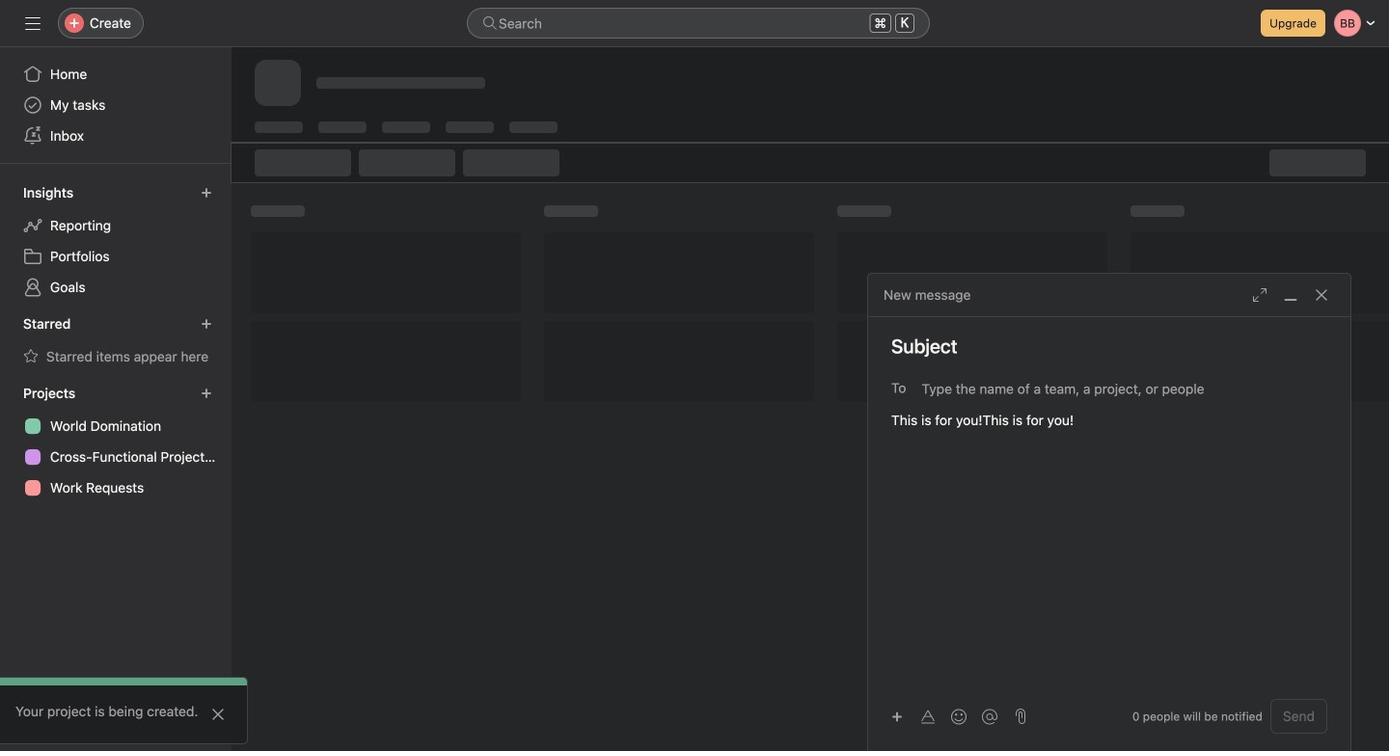 Task type: describe. For each thing, give the bounding box(es) containing it.
Search tasks, projects, and more text field
[[467, 8, 930, 39]]

add items to starred image
[[201, 318, 212, 330]]

minimize image
[[1284, 288, 1299, 303]]

hide sidebar image
[[25, 15, 41, 31]]

Add subject text field
[[869, 333, 1351, 360]]

Type the name of a team, a project, or people text field
[[922, 377, 1317, 401]]

insights element
[[0, 176, 232, 307]]



Task type: vqa. For each thing, say whether or not it's contained in the screenshot.
INSIGHTS element
yes



Task type: locate. For each thing, give the bounding box(es) containing it.
close image
[[1314, 288, 1330, 303]]

insert an object image
[[892, 712, 903, 723]]

at mention image
[[982, 710, 998, 725]]

new insights image
[[201, 187, 212, 199]]

None field
[[467, 8, 930, 39]]

dialog
[[869, 274, 1351, 752]]

close image
[[210, 707, 226, 723]]

new project or portfolio image
[[201, 388, 212, 400]]

projects element
[[0, 376, 232, 508]]

global element
[[0, 47, 232, 163]]

toolbar
[[884, 703, 1008, 731]]

starred element
[[0, 307, 232, 376]]

expand popout to full screen image
[[1253, 288, 1268, 303]]



